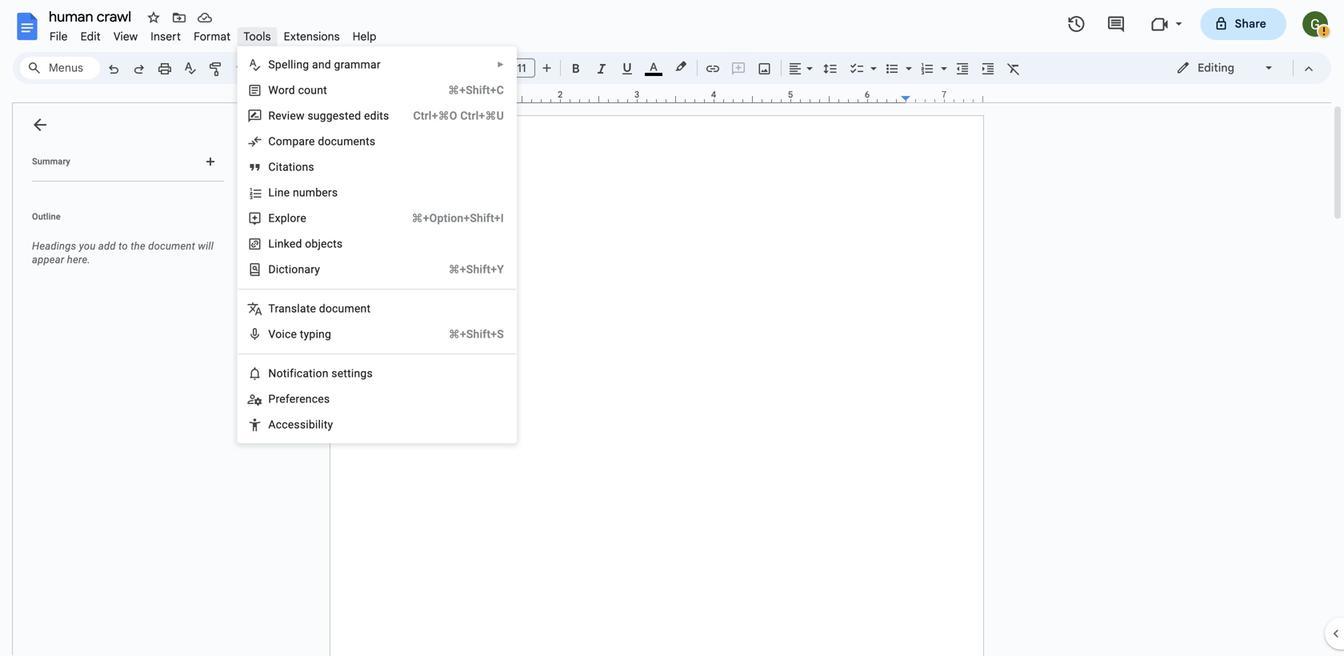 Task type: describe. For each thing, give the bounding box(es) containing it.
file
[[50, 30, 68, 44]]

a
[[269, 418, 276, 431]]

l inked objects
[[269, 237, 343, 251]]

will
[[198, 240, 214, 252]]

⌘+option+shift+i
[[412, 212, 504, 225]]

editing
[[1198, 61, 1235, 75]]

application containing share
[[0, 0, 1345, 656]]

⌘+option+shift+i element
[[393, 211, 504, 227]]

cessibility
[[282, 418, 333, 431]]

extensions
[[284, 30, 340, 44]]

outline heading
[[13, 211, 231, 233]]

objects
[[305, 237, 343, 251]]

accessibility c element
[[269, 418, 338, 431]]

s pelling and grammar
[[269, 58, 381, 71]]

ggested
[[320, 109, 361, 122]]

explo
[[269, 212, 297, 225]]

inked
[[275, 237, 302, 251]]

n
[[269, 367, 277, 380]]

e
[[300, 212, 307, 225]]

p
[[269, 393, 276, 406]]

ctrl+⌘o
[[413, 109, 458, 122]]

ctrl+⌘u
[[461, 109, 504, 122]]

documents
[[318, 135, 376, 148]]

⌘+shift+s element
[[430, 327, 504, 343]]

linked objects l element
[[269, 237, 348, 251]]

grammar
[[334, 58, 381, 71]]

m
[[283, 135, 293, 148]]

preferences p element
[[269, 393, 335, 406]]

v
[[269, 328, 276, 341]]

extensions menu item
[[277, 27, 346, 46]]

headings you add to the document will appear here.
[[32, 240, 214, 266]]

⌘+shift+s
[[449, 328, 504, 341]]

1 horizontal spatial document
[[319, 302, 371, 315]]

edits
[[364, 109, 389, 122]]

ranslate
[[275, 302, 316, 315]]

references
[[276, 393, 330, 406]]

Zoom field
[[230, 57, 290, 81]]

review
[[269, 109, 305, 122]]

tification
[[283, 367, 329, 380]]

text color image
[[645, 57, 663, 76]]

editing button
[[1166, 56, 1286, 80]]

document outline element
[[13, 103, 231, 656]]

and
[[312, 58, 331, 71]]

notification settings o element
[[269, 367, 378, 380]]

co
[[269, 135, 283, 148]]

w
[[269, 84, 278, 97]]

ctrl+⌘o ctrl+⌘u
[[413, 109, 504, 122]]

ord
[[278, 84, 295, 97]]

menu bar inside menu bar banner
[[43, 21, 383, 47]]

ictionary
[[276, 263, 320, 276]]

citations
[[269, 161, 314, 174]]

Menus field
[[20, 57, 100, 79]]

w ord count
[[269, 84, 327, 97]]

⌘+shift+c element
[[429, 82, 504, 98]]

Zoom text field
[[232, 58, 271, 80]]

edit
[[81, 30, 101, 44]]

help menu item
[[346, 27, 383, 46]]

spelling and grammar s element
[[269, 58, 386, 71]]

menu bar banner
[[0, 0, 1345, 656]]

summary
[[32, 157, 70, 167]]

Font size field
[[508, 58, 542, 78]]

format
[[194, 30, 231, 44]]

v oice typing
[[269, 328, 331, 341]]

voice typing v element
[[269, 328, 336, 341]]

t
[[269, 302, 275, 315]]



Task type: vqa. For each thing, say whether or not it's contained in the screenshot.
v
yes



Task type: locate. For each thing, give the bounding box(es) containing it.
menu containing s
[[216, 0, 517, 443]]

main toolbar
[[99, 0, 1027, 418]]

pare
[[293, 135, 315, 148]]

review suggested edits u element
[[269, 109, 394, 122]]

p references
[[269, 393, 330, 406]]

⌘+shift+c
[[448, 84, 504, 97]]

d ictionary
[[269, 263, 320, 276]]

line numbers
[[269, 186, 338, 199]]

Star checkbox
[[142, 6, 165, 29]]

help
[[353, 30, 377, 44]]

co m pare documents
[[269, 135, 376, 148]]

d
[[269, 263, 276, 276]]

translate document t element
[[269, 302, 376, 315]]

menu bar
[[43, 21, 383, 47]]

format menu item
[[187, 27, 237, 46]]

file menu item
[[43, 27, 74, 46]]

0 vertical spatial document
[[148, 240, 195, 252]]

citations k element
[[269, 161, 319, 174]]

you
[[79, 240, 96, 252]]

menu bar containing file
[[43, 21, 383, 47]]

highlight color image
[[672, 57, 690, 76]]

word count w element
[[269, 84, 332, 97]]

line numbers f1 element
[[269, 186, 343, 199]]

numbers
[[293, 186, 338, 199]]

Font size text field
[[509, 58, 535, 78]]

1 vertical spatial document
[[319, 302, 371, 315]]

document up typing
[[319, 302, 371, 315]]

insert menu item
[[144, 27, 187, 46]]

n o tification settings
[[269, 367, 373, 380]]

line & paragraph spacing image
[[822, 57, 840, 79]]

t ranslate document
[[269, 302, 371, 315]]

insert
[[151, 30, 181, 44]]

s
[[308, 109, 314, 122]]

tools
[[244, 30, 271, 44]]

outline
[[32, 212, 61, 222]]

r
[[297, 212, 300, 225]]

to
[[119, 240, 128, 252]]

application
[[0, 0, 1345, 656]]

o
[[277, 367, 283, 380]]

Rename text field
[[43, 6, 141, 26]]

explore r element
[[269, 212, 311, 225]]

add
[[98, 240, 116, 252]]

line
[[269, 186, 290, 199]]

tools menu item
[[237, 27, 277, 46]]

edit menu item
[[74, 27, 107, 46]]

review s u ggested edits
[[269, 109, 389, 122]]

compare documents m element
[[269, 135, 380, 148]]

⌘+shift+y element
[[430, 262, 504, 278]]

s
[[269, 58, 275, 71]]

share button
[[1201, 8, 1287, 40]]

oice
[[276, 328, 297, 341]]

document
[[148, 240, 195, 252], [319, 302, 371, 315]]

ctrl+⌘o ctrl+⌘u element
[[394, 108, 504, 124]]

►
[[497, 60, 505, 69]]

⌘+shift+y
[[449, 263, 504, 276]]

pelling
[[275, 58, 309, 71]]

summary heading
[[32, 155, 70, 168]]

u
[[314, 109, 320, 122]]

explo r e
[[269, 212, 307, 225]]

right margin image
[[902, 90, 983, 102]]

a c cessibility
[[269, 418, 333, 431]]

mode and view toolbar
[[1165, 52, 1322, 84]]

here.
[[67, 254, 90, 266]]

dictionary d element
[[269, 263, 325, 276]]

c
[[276, 418, 282, 431]]

count
[[298, 84, 327, 97]]

0 horizontal spatial document
[[148, 240, 195, 252]]

l
[[269, 237, 275, 251]]

the
[[131, 240, 146, 252]]

share
[[1236, 17, 1267, 31]]

appear
[[32, 254, 64, 266]]

view menu item
[[107, 27, 144, 46]]

typing
[[300, 328, 331, 341]]

document inside headings you add to the document will appear here.
[[148, 240, 195, 252]]

menu
[[216, 0, 517, 443]]

document right the
[[148, 240, 195, 252]]

menu inside application
[[216, 0, 517, 443]]

headings
[[32, 240, 76, 252]]

settings
[[332, 367, 373, 380]]

view
[[114, 30, 138, 44]]

insert image image
[[756, 57, 775, 79]]



